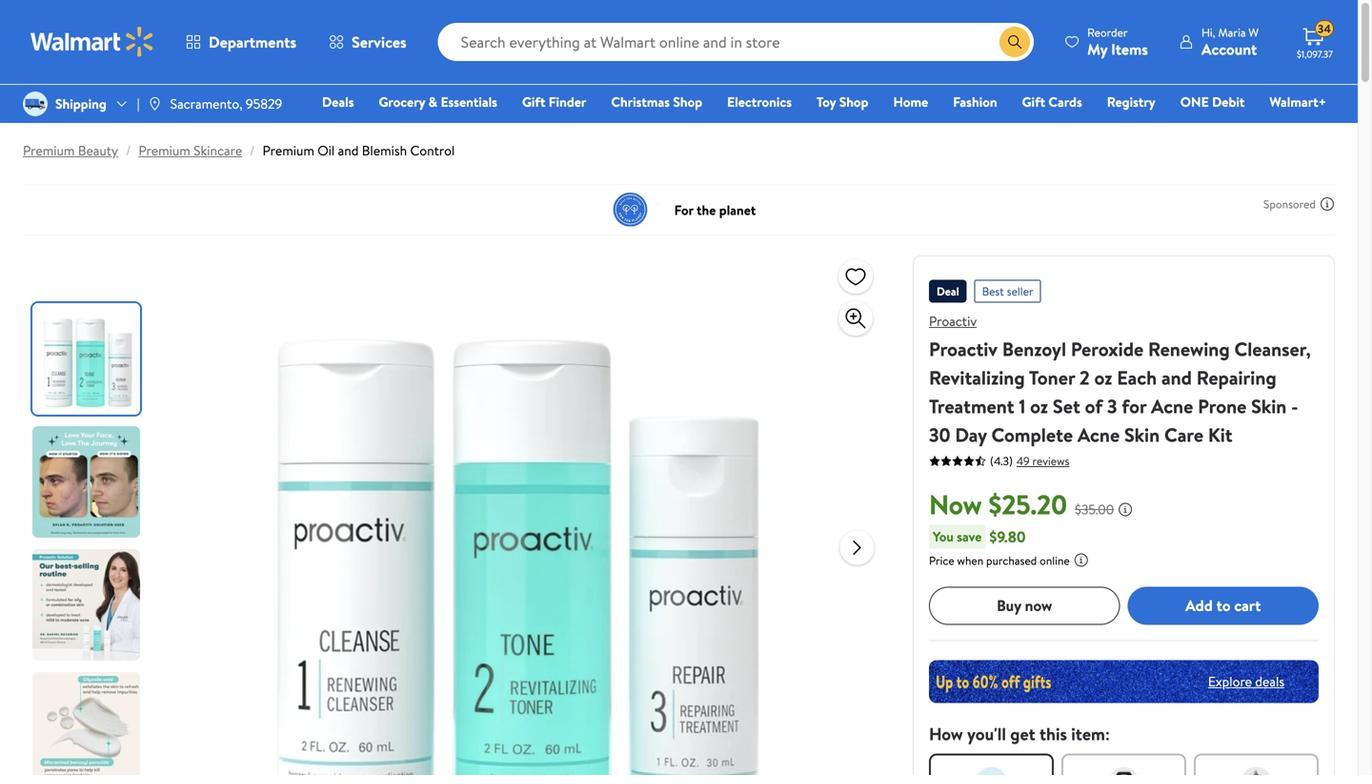 Task type: vqa. For each thing, say whether or not it's contained in the screenshot.
product group containing Now $17.99
no



Task type: locate. For each thing, give the bounding box(es) containing it.
2 proactiv from the top
[[930, 336, 998, 362]]

now $25.20
[[930, 486, 1068, 523]]

gift cards link
[[1014, 92, 1091, 112]]

0 horizontal spatial oz
[[1031, 393, 1049, 419]]

finder
[[549, 92, 587, 111]]

and right oil
[[338, 141, 359, 160]]

this
[[1040, 722, 1068, 746]]

shop right christmas
[[673, 92, 703, 111]]

1 shop from the left
[[673, 92, 703, 111]]

/ right skincare
[[250, 141, 255, 160]]

proactiv link
[[930, 312, 977, 330]]

1 horizontal spatial acne
[[1152, 393, 1194, 419]]

1 horizontal spatial  image
[[147, 96, 163, 112]]

proactiv benzoyl peroxide renewing cleanser, revitalizing toner 2 oz each and repairing treatment 1 oz set of 3 for acne prone skin - 30 day complete acne skin care kit - image 3 of 6 image
[[32, 549, 144, 661]]

control
[[410, 141, 455, 160]]

oz
[[1095, 364, 1113, 391], [1031, 393, 1049, 419]]

departments button
[[170, 19, 313, 65]]

acne
[[1152, 393, 1194, 419], [1078, 421, 1120, 448]]

add
[[1186, 595, 1213, 616]]

0 vertical spatial skin
[[1252, 393, 1287, 419]]

registry
[[1108, 92, 1156, 111]]

premium left beauty
[[23, 141, 75, 160]]

proactiv down proactiv link
[[930, 336, 998, 362]]

you
[[933, 527, 954, 546]]

sacramento,
[[170, 94, 243, 113]]

 image left the shipping at the left top of page
[[23, 92, 48, 116]]

blemish
[[362, 141, 407, 160]]

gift left cards
[[1023, 92, 1046, 111]]

1 horizontal spatial premium
[[139, 141, 190, 160]]

you save $9.80
[[933, 526, 1026, 547]]

skin left -
[[1252, 393, 1287, 419]]

 image
[[23, 92, 48, 116], [147, 96, 163, 112]]

add to favorites list, proactiv benzoyl peroxide renewing cleanser, revitalizing toner 2 oz each and repairing treatment 1 oz set of 3 for acne prone skin - 30 day complete acne skin care kit image
[[845, 265, 868, 288]]

49 reviews link
[[1013, 453, 1070, 469]]

0 vertical spatial proactiv
[[930, 312, 977, 330]]

home
[[894, 92, 929, 111]]

1 / from the left
[[126, 141, 131, 160]]

acne down the of
[[1078, 421, 1120, 448]]

oz right 2
[[1095, 364, 1113, 391]]

and
[[338, 141, 359, 160], [1162, 364, 1193, 391]]

1 horizontal spatial shop
[[840, 92, 869, 111]]

0 horizontal spatial  image
[[23, 92, 48, 116]]

grocery & essentials link
[[370, 92, 506, 112]]

buy now button
[[930, 587, 1121, 625]]

day
[[956, 421, 987, 448]]

0 horizontal spatial /
[[126, 141, 131, 160]]

/ right beauty
[[126, 141, 131, 160]]

acne up care
[[1152, 393, 1194, 419]]

2
[[1080, 364, 1090, 391]]

shop right toy
[[840, 92, 869, 111]]

$35.00
[[1075, 500, 1115, 519]]

add to cart
[[1186, 595, 1262, 616]]

deals
[[322, 92, 354, 111]]

proactiv down deal
[[930, 312, 977, 330]]

fashion link
[[945, 92, 1006, 112]]

2 gift from the left
[[1023, 92, 1046, 111]]

1 horizontal spatial /
[[250, 141, 255, 160]]

oz right 1 on the bottom right of the page
[[1031, 393, 1049, 419]]

1 vertical spatial acne
[[1078, 421, 1120, 448]]

shop for christmas shop
[[673, 92, 703, 111]]

debit
[[1213, 92, 1245, 111]]

0 vertical spatial acne
[[1152, 393, 1194, 419]]

electronics link
[[719, 92, 801, 112]]

0 horizontal spatial premium
[[23, 141, 75, 160]]

hi,
[[1202, 24, 1216, 41]]

shipping
[[55, 94, 107, 113]]

now
[[1025, 595, 1053, 616]]

premium
[[23, 141, 75, 160], [139, 141, 190, 160], [263, 141, 315, 160]]

skin
[[1252, 393, 1287, 419], [1125, 421, 1160, 448]]

0 horizontal spatial and
[[338, 141, 359, 160]]

1
[[1019, 393, 1026, 419]]

reorder
[[1088, 24, 1128, 41]]

0 horizontal spatial gift
[[522, 92, 546, 111]]

revitalizing
[[930, 364, 1026, 391]]

seller
[[1007, 283, 1034, 299]]

home link
[[885, 92, 937, 112]]

cleanser,
[[1235, 336, 1312, 362]]

1 vertical spatial and
[[1162, 364, 1193, 391]]

now
[[930, 486, 983, 523]]

premium left skincare
[[139, 141, 190, 160]]

reviews
[[1033, 453, 1070, 469]]

purchased
[[987, 552, 1038, 568]]

1 horizontal spatial oz
[[1095, 364, 1113, 391]]

 image right the |
[[147, 96, 163, 112]]

reorder my items
[[1088, 24, 1149, 60]]

proactiv
[[930, 312, 977, 330], [930, 336, 998, 362]]

deal
[[937, 283, 960, 299]]

treatment
[[930, 393, 1015, 419]]

gift left finder
[[522, 92, 546, 111]]

get
[[1011, 722, 1036, 746]]

1 vertical spatial oz
[[1031, 393, 1049, 419]]

services button
[[313, 19, 423, 65]]

items
[[1112, 39, 1149, 60]]

deals link
[[314, 92, 363, 112]]

(4.3)
[[991, 453, 1013, 469]]

3
[[1108, 393, 1118, 419]]

1 horizontal spatial and
[[1162, 364, 1193, 391]]

set
[[1053, 393, 1081, 419]]

you'll
[[968, 722, 1007, 746]]

1 vertical spatial proactiv
[[930, 336, 998, 362]]

skin down for
[[1125, 421, 1160, 448]]

2 horizontal spatial premium
[[263, 141, 315, 160]]

shop for toy shop
[[840, 92, 869, 111]]

1 horizontal spatial gift
[[1023, 92, 1046, 111]]

add to cart button
[[1128, 587, 1319, 625]]

/
[[126, 141, 131, 160], [250, 141, 255, 160]]

Walmart Site-Wide search field
[[438, 23, 1035, 61]]

2 premium from the left
[[139, 141, 190, 160]]

and down renewing
[[1162, 364, 1193, 391]]

shop inside "link"
[[673, 92, 703, 111]]

departments
[[209, 31, 297, 52]]

1 gift from the left
[[522, 92, 546, 111]]

buy
[[997, 595, 1022, 616]]

premium oil and blemish control link
[[263, 141, 455, 160]]

1 vertical spatial skin
[[1125, 421, 1160, 448]]

30
[[930, 421, 951, 448]]

1 horizontal spatial skin
[[1252, 393, 1287, 419]]

2 shop from the left
[[840, 92, 869, 111]]

premium left oil
[[263, 141, 315, 160]]

0 horizontal spatial skin
[[1125, 421, 1160, 448]]

to
[[1217, 595, 1231, 616]]

sponsored
[[1264, 196, 1317, 212]]

of
[[1086, 393, 1103, 419]]

0 horizontal spatial shop
[[673, 92, 703, 111]]

0 horizontal spatial acne
[[1078, 421, 1120, 448]]

w
[[1249, 24, 1259, 41]]



Task type: describe. For each thing, give the bounding box(es) containing it.
prone
[[1199, 393, 1247, 419]]

legal information image
[[1074, 552, 1089, 568]]

price when purchased online
[[930, 552, 1070, 568]]

95829
[[246, 94, 283, 113]]

sacramento, 95829
[[170, 94, 283, 113]]

(4.3) 49 reviews
[[991, 453, 1070, 469]]

intent image for pickup image
[[1109, 767, 1140, 775]]

beauty
[[78, 141, 118, 160]]

one debit link
[[1172, 92, 1254, 112]]

34
[[1319, 21, 1332, 37]]

premium beauty / premium skincare / premium oil and blemish control
[[23, 141, 455, 160]]

peroxide
[[1071, 336, 1144, 362]]

intent image for shipping image
[[977, 767, 1007, 775]]

online
[[1040, 552, 1070, 568]]

deals
[[1256, 672, 1285, 691]]

price
[[930, 552, 955, 568]]

hi, maria w account
[[1202, 24, 1259, 60]]

proactiv benzoyl peroxide renewing cleanser, revitalizing toner 2 oz each and repairing treatment 1 oz set of 3 for acne prone skin - 30 day complete acne skin care kit - image 2 of 6 image
[[32, 426, 144, 538]]

next media item image
[[846, 536, 869, 559]]

cards
[[1049, 92, 1083, 111]]

kit
[[1209, 421, 1233, 448]]

buy now
[[997, 595, 1053, 616]]

maria
[[1219, 24, 1247, 41]]

explore
[[1209, 672, 1253, 691]]

how you'll get this item:
[[930, 722, 1111, 746]]

 image for shipping
[[23, 92, 48, 116]]

zoom image modal image
[[845, 307, 868, 330]]

one
[[1181, 92, 1210, 111]]

ad disclaimer and feedback image
[[1320, 196, 1336, 212]]

one debit
[[1181, 92, 1245, 111]]

best seller
[[983, 283, 1034, 299]]

2 / from the left
[[250, 141, 255, 160]]

care
[[1165, 421, 1204, 448]]

walmart+ link
[[1262, 92, 1336, 112]]

0 vertical spatial and
[[338, 141, 359, 160]]

49
[[1017, 453, 1030, 469]]

explore deals
[[1209, 672, 1285, 691]]

up to sixty percent off deals. shop now. image
[[930, 660, 1319, 703]]

 image for sacramento, 95829
[[147, 96, 163, 112]]

benzoyl
[[1003, 336, 1067, 362]]

christmas
[[611, 92, 670, 111]]

|
[[137, 94, 140, 113]]

essentials
[[441, 92, 498, 111]]

proactiv benzoyl peroxide renewing cleanser, revitalizing toner 2 oz each and repairing treatment 1 oz set of 3 for acne prone skin - 30 day complete acne skin care kit image
[[215, 256, 825, 775]]

$9.80
[[990, 526, 1026, 547]]

toy
[[817, 92, 836, 111]]

registry link
[[1099, 92, 1165, 112]]

&
[[429, 92, 438, 111]]

item:
[[1072, 722, 1111, 746]]

gift finder link
[[514, 92, 595, 112]]

for
[[1122, 393, 1147, 419]]

learn more about strikethrough prices image
[[1119, 502, 1134, 517]]

repairing
[[1197, 364, 1277, 391]]

each
[[1118, 364, 1158, 391]]

complete
[[992, 421, 1074, 448]]

premium beauty link
[[23, 141, 118, 160]]

best
[[983, 283, 1005, 299]]

3 premium from the left
[[263, 141, 315, 160]]

$1,097.37
[[1298, 48, 1334, 61]]

Search search field
[[438, 23, 1035, 61]]

account
[[1202, 39, 1258, 60]]

proactiv benzoyl peroxide renewing cleanser, revitalizing toner 2 oz each and repairing treatment 1 oz set of 3 for acne prone skin - 30 day complete acne skin care kit - image 1 of 6 image
[[32, 303, 144, 415]]

toy shop link
[[809, 92, 878, 112]]

how
[[930, 722, 964, 746]]

christmas shop
[[611, 92, 703, 111]]

proactiv proactiv benzoyl peroxide renewing cleanser, revitalizing toner 2 oz each and repairing treatment 1 oz set of 3 for acne prone skin - 30 day complete acne skin care kit
[[930, 312, 1312, 448]]

proactiv benzoyl peroxide renewing cleanser, revitalizing toner 2 oz each and repairing treatment 1 oz set of 3 for acne prone skin - 30 day complete acne skin care kit - image 4 of 6 image
[[32, 672, 144, 775]]

grocery
[[379, 92, 425, 111]]

intent image for delivery image
[[1242, 767, 1272, 775]]

gift for gift cards
[[1023, 92, 1046, 111]]

walmart image
[[31, 27, 154, 57]]

services
[[352, 31, 407, 52]]

gift finder
[[522, 92, 587, 111]]

and inside proactiv proactiv benzoyl peroxide renewing cleanser, revitalizing toner 2 oz each and repairing treatment 1 oz set of 3 for acne prone skin - 30 day complete acne skin care kit
[[1162, 364, 1193, 391]]

electronics
[[728, 92, 792, 111]]

grocery & essentials
[[379, 92, 498, 111]]

1 proactiv from the top
[[930, 312, 977, 330]]

gift cards
[[1023, 92, 1083, 111]]

$25.20
[[989, 486, 1068, 523]]

search icon image
[[1008, 34, 1023, 50]]

0 vertical spatial oz
[[1095, 364, 1113, 391]]

-
[[1292, 393, 1299, 419]]

toner
[[1030, 364, 1076, 391]]

premium skincare link
[[139, 141, 242, 160]]

explore deals link
[[1201, 665, 1293, 698]]

oil
[[318, 141, 335, 160]]

gift for gift finder
[[522, 92, 546, 111]]

toy shop
[[817, 92, 869, 111]]

1 premium from the left
[[23, 141, 75, 160]]

skincare
[[194, 141, 242, 160]]

walmart+
[[1270, 92, 1327, 111]]

fashion
[[954, 92, 998, 111]]



